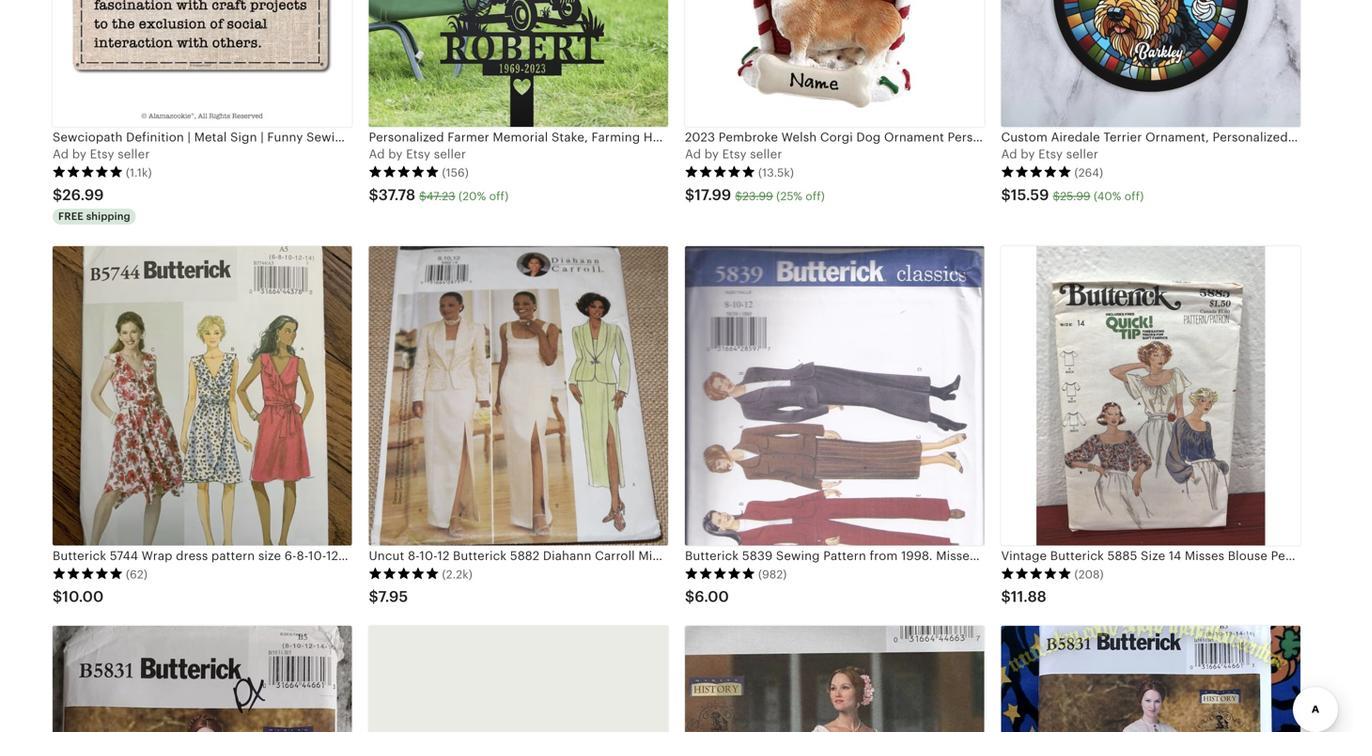 Task type: describe. For each thing, give the bounding box(es) containing it.
and
[[718, 549, 740, 563]]

5 out of 5 stars image for (982)
[[685, 567, 756, 580]]

$ for $ 11.88
[[1002, 588, 1011, 605]]

1 etsy from the left
[[90, 147, 114, 161]]

butterick 5831 renaissance princess gown dress sewing pattern sizes 8-16 b5831 image
[[1002, 626, 1301, 732]]

1 a d b y etsy seller from the left
[[53, 147, 150, 161]]

12
[[438, 549, 450, 563]]

$ inside $ 37.78 $ 47.23 (20% off)
[[419, 190, 427, 203]]

11.88
[[1011, 588, 1047, 605]]

5885
[[1108, 549, 1138, 563]]

1 d from the left
[[61, 147, 69, 161]]

butterick 5744 wrap dress pattern size 6-8-10-12-14 bust 30.5-36" image
[[53, 246, 352, 546]]

10.00
[[62, 588, 104, 605]]

dress
[[176, 549, 208, 563]]

$ for $ 17.99 $ 23.99 (25% off)
[[685, 187, 695, 203]]

size
[[1141, 549, 1166, 563]]

1 seller from the left
[[118, 147, 150, 161]]

$ 6.00
[[685, 588, 729, 605]]

1 y from the left
[[80, 147, 86, 161]]

5882
[[510, 549, 540, 563]]

$ for $ 37.78 $ 47.23 (20% off)
[[369, 187, 379, 203]]

seller for 15.59
[[1067, 147, 1099, 161]]

$ inside the $ 17.99 $ 23.99 (25% off)
[[735, 190, 743, 203]]

a d b y etsy seller for 15.59
[[1002, 147, 1099, 161]]

(1.1k)
[[126, 166, 152, 179]]

1 a from the left
[[53, 147, 61, 161]]

etsy for 17.99
[[722, 147, 747, 161]]

pattern
[[211, 549, 255, 563]]

(25%
[[777, 190, 803, 203]]

off) for 37.78
[[489, 190, 509, 203]]

47.23
[[427, 190, 456, 203]]

$ for $ 15.59 $ 25.99 (40% off)
[[1002, 187, 1011, 203]]

off) for 15.59
[[1125, 190, 1144, 203]]

butterick 5839 sewing pattern from 1998.  misses jacket, skirt and pants.  bust 31 1/2-34.  sizes 8-12.  uncut image
[[685, 246, 985, 546]]

2 butterick from the left
[[453, 549, 507, 563]]

23.99
[[743, 190, 773, 203]]

y for 15.59
[[1029, 147, 1035, 161]]

2 8- from the left
[[408, 549, 420, 563]]

d for 17.99
[[693, 147, 701, 161]]

personalized farmer memorial stake, farming heaven's fields, farmer loss, dad loss, father's day, metal stake with solar light, grave marker image
[[369, 0, 668, 127]]

2023 pembroke welsh corgi dog ornament personalized 2023, custom dog house ornament with name, pet memorial gift, personalized dog ornament image
[[685, 0, 985, 127]]

$ 26.99 free shipping
[[53, 187, 130, 222]]

carroll
[[595, 549, 635, 563]]

26.99
[[62, 187, 104, 203]]

free
[[58, 211, 84, 222]]

$ 10.00
[[53, 588, 104, 605]]

uncut 8-10-12 butterick 5882 diahann carroll misses dress and jacket pattern image
[[369, 246, 668, 546]]

(40%
[[1094, 190, 1122, 203]]

25.99
[[1061, 190, 1091, 203]]

5 out of 5 stars image for (208)
[[1002, 567, 1072, 580]]

a for 15.59
[[1002, 147, 1010, 161]]



Task type: vqa. For each thing, say whether or not it's contained in the screenshot.
right More
no



Task type: locate. For each thing, give the bounding box(es) containing it.
5744
[[110, 549, 138, 563]]

peasant
[[1271, 549, 1318, 563]]

(208)
[[1075, 568, 1104, 581]]

5 out of 5 stars image up 10.00 at the left of page
[[53, 567, 123, 580]]

1 horizontal spatial 14
[[1169, 549, 1182, 563]]

d
[[61, 147, 69, 161], [377, 147, 385, 161], [693, 147, 701, 161], [1010, 147, 1018, 161]]

5 out of 5 stars image for (156)
[[369, 165, 439, 178]]

a up '$ 15.59 $ 25.99 (40% off)'
[[1002, 147, 1010, 161]]

$ 17.99 $ 23.99 (25% off)
[[685, 187, 825, 203]]

2 10- from the left
[[420, 549, 438, 563]]

size
[[258, 549, 281, 563]]

vintage
[[1002, 549, 1047, 563]]

4 a d b y etsy seller from the left
[[1002, 147, 1099, 161]]

a up $ 37.78 $ 47.23 (20% off)
[[369, 147, 377, 161]]

flutte
[[1321, 549, 1354, 563]]

3 seller from the left
[[750, 147, 783, 161]]

30.5-
[[388, 549, 419, 563]]

36"
[[419, 549, 440, 563]]

2 misses from the left
[[1185, 549, 1225, 563]]

custom airedale terrier ornament, personalized airedale ornament, dog christmas ornament, bingley owner xmas gift, gift for airedale owner image
[[1002, 0, 1301, 127]]

0 horizontal spatial butterick
[[53, 549, 106, 563]]

17.99
[[695, 187, 732, 203]]

b up 26.99
[[72, 147, 80, 161]]

y up 17.99
[[712, 147, 719, 161]]

uncut
[[369, 549, 405, 563]]

$ 11.88
[[1002, 588, 1047, 605]]

pattern
[[785, 549, 828, 563]]

a up the $ 17.99 $ 23.99 (25% off)
[[685, 147, 694, 161]]

diahann
[[543, 549, 592, 563]]

2 a from the left
[[369, 147, 377, 161]]

$ 37.78 $ 47.23 (20% off)
[[369, 187, 509, 203]]

seller for 37.78
[[434, 147, 466, 161]]

5 out of 5 stars image up 17.99
[[685, 165, 756, 178]]

d up 17.99
[[693, 147, 701, 161]]

dress
[[682, 549, 715, 563]]

b up 37.78
[[388, 147, 396, 161]]

blouse
[[1228, 549, 1268, 563]]

2 horizontal spatial off)
[[1125, 190, 1144, 203]]

14 right the size
[[1169, 549, 1182, 563]]

2 d from the left
[[377, 147, 385, 161]]

misses
[[639, 549, 678, 563], [1185, 549, 1225, 563]]

15.59
[[1011, 187, 1050, 203]]

4 y from the left
[[1029, 147, 1035, 161]]

5 out of 5 stars image up 37.78
[[369, 165, 439, 178]]

y up 15.59
[[1029, 147, 1035, 161]]

2 etsy from the left
[[406, 147, 431, 161]]

3 a from the left
[[685, 147, 694, 161]]

1 butterick from the left
[[53, 549, 106, 563]]

etsy up 26.99
[[90, 147, 114, 161]]

seller up (1.1k)
[[118, 147, 150, 161]]

butterick 5744 wrap dress pattern size 6-8-10-12-14 bust 30.5-36"
[[53, 549, 440, 563]]

0 horizontal spatial 10-
[[308, 549, 326, 563]]

(264)
[[1075, 166, 1104, 179]]

etsy for 37.78
[[406, 147, 431, 161]]

(62)
[[126, 568, 148, 581]]

off) inside $ 37.78 $ 47.23 (20% off)
[[489, 190, 509, 203]]

b up 17.99
[[705, 147, 713, 161]]

y for 37.78
[[396, 147, 403, 161]]

a d b y etsy seller
[[53, 147, 150, 161], [369, 147, 466, 161], [685, 147, 783, 161], [1002, 147, 1099, 161]]

butterick up the $ 10.00
[[53, 549, 106, 563]]

etsy up the $ 17.99 $ 23.99 (25% off)
[[722, 147, 747, 161]]

5 out of 5 stars image up 26.99
[[53, 165, 123, 178]]

b for 17.99
[[705, 147, 713, 161]]

3 y from the left
[[712, 147, 719, 161]]

8- left 12-
[[297, 549, 308, 563]]

2 horizontal spatial butterick
[[1051, 549, 1105, 563]]

$ inside "$ 26.99 free shipping"
[[53, 187, 62, 203]]

off) for 17.99
[[806, 190, 825, 203]]

1 10- from the left
[[308, 549, 326, 563]]

4 etsy from the left
[[1039, 147, 1063, 161]]

etsy
[[90, 147, 114, 161], [406, 147, 431, 161], [722, 147, 747, 161], [1039, 147, 1063, 161]]

8-
[[297, 549, 308, 563], [408, 549, 420, 563]]

butterick
[[53, 549, 106, 563], [453, 549, 507, 563], [1051, 549, 1105, 563]]

off) right (20%
[[489, 190, 509, 203]]

8- right uncut
[[408, 549, 420, 563]]

off) right (40%
[[1125, 190, 1144, 203]]

off) inside '$ 15.59 $ 25.99 (40% off)'
[[1125, 190, 1144, 203]]

3 a d b y etsy seller from the left
[[685, 147, 783, 161]]

7.95
[[378, 588, 408, 605]]

d up 26.99
[[61, 147, 69, 161]]

seller for 17.99
[[750, 147, 783, 161]]

3 off) from the left
[[1125, 190, 1144, 203]]

a
[[53, 147, 61, 161], [369, 147, 377, 161], [685, 147, 694, 161], [1002, 147, 1010, 161]]

4 d from the left
[[1010, 147, 1018, 161]]

seller up (264)
[[1067, 147, 1099, 161]]

jacket
[[744, 549, 781, 563]]

y for 17.99
[[712, 147, 719, 161]]

5 out of 5 stars image for (62)
[[53, 567, 123, 580]]

b for 37.78
[[388, 147, 396, 161]]

butterick 5832 making history costume detailed construction size choice 6-14 or 14-22 ©2012 image
[[685, 626, 985, 732]]

5 out of 5 stars image up 15.59
[[1002, 165, 1072, 178]]

d up 37.78
[[377, 147, 385, 161]]

wrap
[[142, 549, 173, 563]]

14
[[342, 549, 355, 563], [1169, 549, 1182, 563]]

3 etsy from the left
[[722, 147, 747, 161]]

misses left dress
[[639, 549, 678, 563]]

$
[[53, 187, 62, 203], [369, 187, 379, 203], [685, 187, 695, 203], [1002, 187, 1011, 203], [419, 190, 427, 203], [735, 190, 743, 203], [1053, 190, 1061, 203], [53, 588, 62, 605], [369, 588, 378, 605], [685, 588, 695, 605], [1002, 588, 1011, 605]]

2 y from the left
[[396, 147, 403, 161]]

a up "$ 26.99 free shipping"
[[53, 147, 61, 161]]

3 b from the left
[[705, 147, 713, 161]]

off)
[[489, 190, 509, 203], [806, 190, 825, 203], [1125, 190, 1144, 203]]

etsy up 15.59
[[1039, 147, 1063, 161]]

$ inside '$ 15.59 $ 25.99 (40% off)'
[[1053, 190, 1061, 203]]

6.00
[[695, 588, 729, 605]]

5 out of 5 stars image for (13.5k)
[[685, 165, 756, 178]]

seller up (13.5k) at the right top of the page
[[750, 147, 783, 161]]

14 left bust
[[342, 549, 355, 563]]

1 horizontal spatial 10-
[[420, 549, 438, 563]]

y
[[80, 147, 86, 161], [396, 147, 403, 161], [712, 147, 719, 161], [1029, 147, 1035, 161]]

3 butterick from the left
[[1051, 549, 1105, 563]]

(156)
[[442, 166, 469, 179]]

shipping
[[86, 211, 130, 222]]

butterick 5831 sewing pattern - sz: 8-16 historical dress & petticoat - uncut image
[[53, 626, 352, 732]]

4 seller from the left
[[1067, 147, 1099, 161]]

0 horizontal spatial 14
[[342, 549, 355, 563]]

12-
[[326, 549, 342, 563]]

1 horizontal spatial butterick
[[453, 549, 507, 563]]

5 out of 5 stars image for (264)
[[1002, 165, 1072, 178]]

5 out of 5 stars image down and
[[685, 567, 756, 580]]

d for 15.59
[[1010, 147, 1018, 161]]

1 horizontal spatial off)
[[806, 190, 825, 203]]

2 14 from the left
[[1169, 549, 1182, 563]]

(20%
[[459, 190, 486, 203]]

1 horizontal spatial misses
[[1185, 549, 1225, 563]]

d up 15.59
[[1010, 147, 1018, 161]]

10- right 30.5- at the left of the page
[[420, 549, 438, 563]]

a d b y etsy seller for 17.99
[[685, 147, 783, 161]]

5 out of 5 stars image for (1.1k)
[[53, 165, 123, 178]]

$ for $ 26.99 free shipping
[[53, 187, 62, 203]]

a d b y etsy seller for 37.78
[[369, 147, 466, 161]]

$ for $ 6.00
[[685, 588, 695, 605]]

10- right '6-'
[[308, 549, 326, 563]]

d for 37.78
[[377, 147, 385, 161]]

off) inside the $ 17.99 $ 23.99 (25% off)
[[806, 190, 825, 203]]

1 off) from the left
[[489, 190, 509, 203]]

bust
[[359, 549, 385, 563]]

sewciopath definition | metal sign | funny sewing wall decor | gifts for quilter, seamstress, tailor, dressmaker, embroiderer, teachers image
[[53, 0, 352, 127]]

2 a d b y etsy seller from the left
[[369, 147, 466, 161]]

a for 17.99
[[685, 147, 694, 161]]

butterick sewing pattern 3831 misses' jacket size l-xl (16-22) ff uncut image
[[369, 626, 668, 732]]

vintage butterick 5885 size 14 misses blouse peasant flutter sleeve raglan image
[[1002, 246, 1301, 546]]

1 misses from the left
[[639, 549, 678, 563]]

$ for $ 10.00
[[53, 588, 62, 605]]

$ 7.95
[[369, 588, 408, 605]]

seller up (156)
[[434, 147, 466, 161]]

2 b from the left
[[388, 147, 396, 161]]

37.78
[[379, 187, 416, 203]]

b for 15.59
[[1021, 147, 1029, 161]]

a d b y etsy seller up (156)
[[369, 147, 466, 161]]

y up 37.78
[[396, 147, 403, 161]]

butterick up (2.2k)
[[453, 549, 507, 563]]

1 horizontal spatial 8-
[[408, 549, 420, 563]]

5 out of 5 stars image down 30.5- at the left of the page
[[369, 567, 439, 580]]

a d b y etsy seller up 17.99
[[685, 147, 783, 161]]

(2.2k)
[[442, 568, 473, 581]]

$ 15.59 $ 25.99 (40% off)
[[1002, 187, 1144, 203]]

1 8- from the left
[[297, 549, 308, 563]]

off) right (25%
[[806, 190, 825, 203]]

$ for $ 7.95
[[369, 588, 378, 605]]

1 14 from the left
[[342, 549, 355, 563]]

10-
[[308, 549, 326, 563], [420, 549, 438, 563]]

6-
[[285, 549, 297, 563]]

vintage butterick 5885 size 14 misses blouse peasant flutte
[[1002, 549, 1354, 563]]

(982)
[[759, 568, 787, 581]]

0 horizontal spatial 8-
[[297, 549, 308, 563]]

2 off) from the left
[[806, 190, 825, 203]]

3 d from the left
[[693, 147, 701, 161]]

0 horizontal spatial misses
[[639, 549, 678, 563]]

butterick up (208)
[[1051, 549, 1105, 563]]

seller
[[118, 147, 150, 161], [434, 147, 466, 161], [750, 147, 783, 161], [1067, 147, 1099, 161]]

a d b y etsy seller up (1.1k)
[[53, 147, 150, 161]]

b
[[72, 147, 80, 161], [388, 147, 396, 161], [705, 147, 713, 161], [1021, 147, 1029, 161]]

1 b from the left
[[72, 147, 80, 161]]

2 seller from the left
[[434, 147, 466, 161]]

misses left blouse
[[1185, 549, 1225, 563]]

a for 37.78
[[369, 147, 377, 161]]

5 out of 5 stars image down vintage
[[1002, 567, 1072, 580]]

etsy for 15.59
[[1039, 147, 1063, 161]]

b up 15.59
[[1021, 147, 1029, 161]]

(13.5k)
[[759, 166, 794, 179]]

5 out of 5 stars image for (2.2k)
[[369, 567, 439, 580]]

4 a from the left
[[1002, 147, 1010, 161]]

0 horizontal spatial off)
[[489, 190, 509, 203]]

4 b from the left
[[1021, 147, 1029, 161]]

5 out of 5 stars image
[[53, 165, 123, 178], [369, 165, 439, 178], [685, 165, 756, 178], [1002, 165, 1072, 178], [53, 567, 123, 580], [369, 567, 439, 580], [685, 567, 756, 580], [1002, 567, 1072, 580]]

uncut 8-10-12 butterick 5882 diahann carroll misses dress and jacket pattern
[[369, 549, 828, 563]]

etsy up $ 37.78 $ 47.23 (20% off)
[[406, 147, 431, 161]]

y up 26.99
[[80, 147, 86, 161]]

a d b y etsy seller up (264)
[[1002, 147, 1099, 161]]



